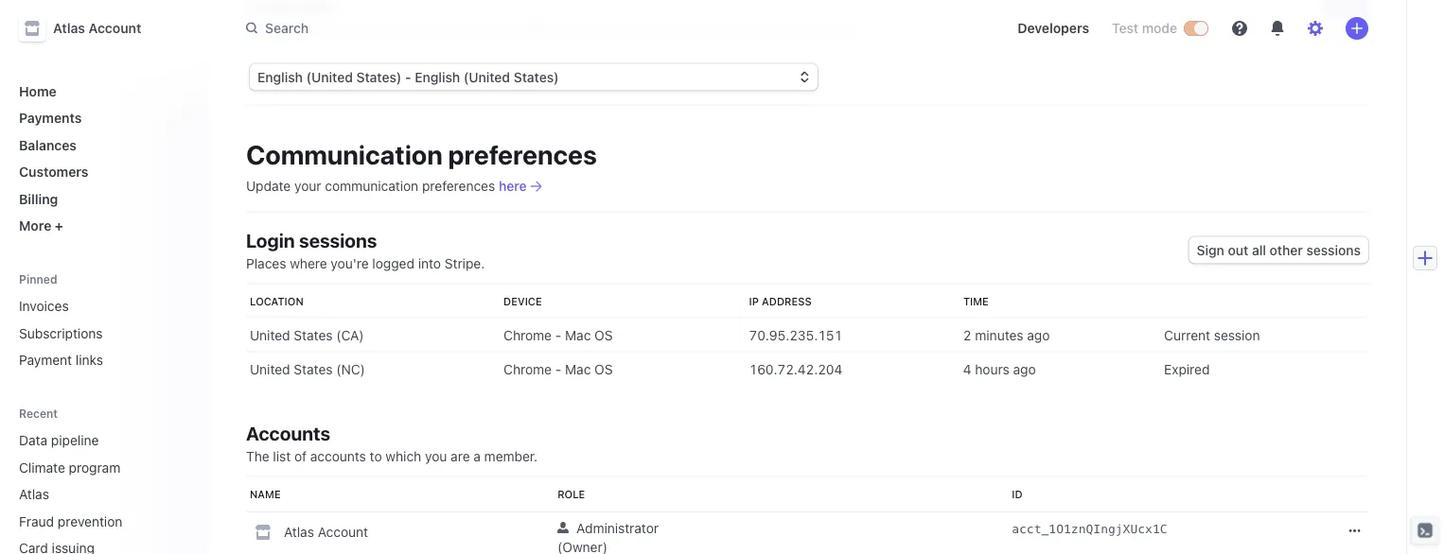 Task type: locate. For each thing, give the bounding box(es) containing it.
(united down select
[[306, 70, 353, 85]]

2 minutes ago
[[964, 328, 1050, 344]]

your
[[482, 20, 509, 36], [294, 179, 321, 195]]

a inside accounts the list of accounts to which you are a member.
[[474, 449, 481, 465]]

1 vertical spatial a
[[474, 449, 481, 465]]

hours
[[975, 362, 1010, 378]]

session
[[1214, 328, 1261, 344]]

atlas up home
[[53, 20, 85, 36]]

login sessions places where you're logged into stripe.
[[246, 230, 485, 272]]

list
[[273, 449, 291, 465]]

1 vertical spatial states
[[294, 362, 333, 378]]

a right "are"
[[474, 449, 481, 465]]

2 united from the top
[[250, 362, 290, 378]]

1 states from the top
[[294, 328, 333, 344]]

1 horizontal spatial account
[[318, 525, 368, 541]]

administrator
[[577, 521, 659, 537]]

prevention
[[58, 514, 122, 530]]

0 horizontal spatial your
[[294, 179, 321, 195]]

customers link
[[11, 157, 193, 187]]

english down language
[[415, 70, 460, 85]]

0 vertical spatial mac
[[565, 328, 591, 344]]

2 vertical spatial atlas
[[284, 525, 314, 541]]

account down accounts
[[318, 525, 368, 541]]

into
[[418, 256, 441, 272]]

preferences down communication preferences
[[422, 179, 495, 195]]

links
[[76, 353, 103, 368]]

atlas account inside button
[[53, 20, 141, 36]]

mac for 160.72.42.204
[[565, 362, 591, 378]]

states up united states (nc)
[[294, 328, 333, 344]]

device
[[504, 296, 542, 308]]

svg image
[[1350, 526, 1361, 537]]

0 horizontal spatial atlas account
[[53, 20, 141, 36]]

0 horizontal spatial english
[[257, 70, 303, 85]]

2 vertical spatial -
[[555, 362, 562, 378]]

1 vertical spatial chrome
[[504, 362, 552, 378]]

sessions inside the login sessions places where you're logged into stripe.
[[299, 230, 377, 252]]

address
[[762, 296, 812, 308]]

sessions right 'other'
[[1307, 243, 1361, 258]]

account up 'home' 'link'
[[89, 20, 141, 36]]

update your communication preferences
[[246, 179, 499, 195]]

1 horizontal spatial english
[[415, 70, 460, 85]]

0 vertical spatial united
[[250, 328, 290, 344]]

0 horizontal spatial a
[[331, 20, 338, 36]]

chrome for (nc)
[[504, 362, 552, 378]]

communication
[[246, 140, 443, 171]]

english
[[257, 70, 303, 85], [415, 70, 460, 85]]

pinned navigation links element
[[11, 272, 193, 376]]

payment links link
[[11, 345, 193, 376]]

location
[[250, 296, 304, 308]]

1 chrome from the top
[[504, 328, 552, 344]]

recent navigation links element
[[0, 406, 208, 555]]

0 vertical spatial chrome
[[504, 328, 552, 344]]

your right the for
[[482, 20, 509, 36]]

english (united states) - english (united states) button
[[250, 64, 818, 91]]

recent
[[19, 407, 58, 421]]

2 horizontal spatial atlas
[[284, 525, 314, 541]]

1 vertical spatial atlas
[[19, 487, 49, 503]]

you
[[425, 449, 447, 465]]

atlas
[[53, 20, 85, 36], [19, 487, 49, 503], [284, 525, 314, 541]]

160.72.42.204
[[749, 362, 843, 378]]

login
[[246, 230, 295, 252]]

ago right hours
[[1013, 362, 1036, 378]]

please
[[246, 20, 286, 36]]

0 horizontal spatial account
[[89, 20, 141, 36]]

0 horizontal spatial states)
[[356, 70, 402, 85]]

os for 70.95.235.151
[[595, 328, 613, 344]]

for
[[462, 20, 479, 36]]

- for (nc)
[[555, 362, 562, 378]]

os for 160.72.42.204
[[595, 362, 613, 378]]

core navigation links element
[[11, 76, 193, 241]]

atlas link
[[11, 479, 167, 510]]

1 vertical spatial chrome        -        mac os
[[504, 362, 613, 378]]

chrome
[[504, 328, 552, 344], [504, 362, 552, 378]]

united for united states (ca)
[[250, 328, 290, 344]]

atlas down "of"
[[284, 525, 314, 541]]

pinned element
[[11, 291, 193, 376]]

balances link
[[11, 130, 193, 160]]

0 vertical spatial a
[[331, 20, 338, 36]]

1 vertical spatial account
[[318, 525, 368, 541]]

the
[[246, 449, 269, 465]]

0 vertical spatial ago
[[1027, 328, 1050, 344]]

1 united from the top
[[250, 328, 290, 344]]

2 states from the top
[[294, 362, 333, 378]]

2 chrome        -        mac os from the top
[[504, 362, 613, 378]]

1 horizontal spatial atlas
[[53, 20, 85, 36]]

1 vertical spatial atlas account
[[284, 525, 368, 541]]

atlas inside recent "element"
[[19, 487, 49, 503]]

(united down search search box
[[464, 70, 510, 85]]

1 horizontal spatial a
[[474, 449, 481, 465]]

account inside button
[[89, 20, 141, 36]]

2 mac from the top
[[565, 362, 591, 378]]

0 vertical spatial your
[[482, 20, 509, 36]]

1 chrome        -        mac os from the top
[[504, 328, 613, 344]]

mac for 70.95.235.151
[[565, 328, 591, 344]]

a
[[331, 20, 338, 36], [474, 449, 481, 465]]

1 mac from the top
[[565, 328, 591, 344]]

sessions up "you're"
[[299, 230, 377, 252]]

chrome        -        mac os
[[504, 328, 613, 344], [504, 362, 613, 378]]

(united
[[306, 70, 353, 85], [464, 70, 510, 85]]

settings image
[[1308, 21, 1323, 36]]

sessions inside button
[[1307, 243, 1361, 258]]

- inside dropdown button
[[405, 70, 411, 85]]

0 vertical spatial account
[[89, 20, 141, 36]]

your right update
[[294, 179, 321, 195]]

chrome        -        mac os for 70.95.235.151
[[504, 328, 613, 344]]

2 os from the top
[[595, 362, 613, 378]]

0 vertical spatial atlas
[[53, 20, 85, 36]]

date,
[[646, 20, 677, 36]]

current session
[[1164, 328, 1261, 344]]

1 os from the top
[[595, 328, 613, 344]]

which
[[386, 449, 422, 465]]

atlas account
[[53, 20, 141, 36], [284, 525, 368, 541]]

1 horizontal spatial states)
[[514, 70, 559, 85]]

formatting.
[[791, 20, 859, 36]]

atlas account up 'home' 'link'
[[53, 20, 141, 36]]

acct_1o1znqingjxucx1c
[[1012, 522, 1168, 536]]

-
[[405, 70, 411, 85], [555, 328, 562, 344], [555, 362, 562, 378]]

0 vertical spatial preferences
[[448, 140, 597, 171]]

0 horizontal spatial (united
[[306, 70, 353, 85]]

4 hours ago
[[964, 362, 1036, 378]]

1 vertical spatial -
[[555, 328, 562, 344]]

atlas account down accounts
[[284, 525, 368, 541]]

fraud prevention link
[[11, 506, 167, 537]]

a right select
[[331, 20, 338, 36]]

invoices link
[[11, 291, 193, 322]]

united down location
[[250, 328, 290, 344]]

payments
[[19, 110, 82, 126]]

atlas up fraud
[[19, 487, 49, 503]]

2 chrome from the top
[[504, 362, 552, 378]]

states) down dashboard,
[[514, 70, 559, 85]]

1 horizontal spatial (united
[[464, 70, 510, 85]]

0 vertical spatial states
[[294, 328, 333, 344]]

fraud prevention
[[19, 514, 122, 530]]

developers
[[1018, 20, 1090, 36]]

stripe.
[[445, 256, 485, 272]]

ago for 2 minutes ago
[[1027, 328, 1050, 344]]

program
[[69, 460, 121, 476]]

states
[[294, 328, 333, 344], [294, 362, 333, 378]]

1 horizontal spatial sessions
[[1307, 243, 1361, 258]]

1 vertical spatial united
[[250, 362, 290, 378]]

account
[[89, 20, 141, 36], [318, 525, 368, 541]]

mac
[[565, 328, 591, 344], [565, 362, 591, 378]]

invoices
[[19, 299, 69, 314]]

os
[[595, 328, 613, 344], [595, 362, 613, 378]]

0 vertical spatial os
[[595, 328, 613, 344]]

0 vertical spatial -
[[405, 70, 411, 85]]

70.95.235.151
[[749, 328, 843, 344]]

search
[[265, 20, 309, 36]]

2 (united from the left
[[464, 70, 510, 85]]

preferences up here link on the top left
[[448, 140, 597, 171]]

1 vertical spatial mac
[[565, 362, 591, 378]]

data pipeline link
[[11, 426, 167, 456]]

0 vertical spatial chrome        -        mac os
[[504, 328, 613, 344]]

1 horizontal spatial atlas account
[[284, 525, 368, 541]]

0 horizontal spatial atlas
[[19, 487, 49, 503]]

dashboard,
[[513, 20, 583, 36]]

english down 'search'
[[257, 70, 303, 85]]

data pipeline
[[19, 433, 99, 449]]

states) down preferred
[[356, 70, 402, 85]]

0 vertical spatial atlas account
[[53, 20, 141, 36]]

subscriptions
[[19, 326, 103, 341]]

name
[[250, 489, 281, 501]]

ago right minutes
[[1027, 328, 1050, 344]]

0 horizontal spatial sessions
[[299, 230, 377, 252]]

1 vertical spatial os
[[595, 362, 613, 378]]

number
[[741, 20, 788, 36]]

united down united states (ca) on the left of page
[[250, 362, 290, 378]]

- for (ca)
[[555, 328, 562, 344]]

1 vertical spatial ago
[[1013, 362, 1036, 378]]

states down united states (ca) on the left of page
[[294, 362, 333, 378]]



Task type: vqa. For each thing, say whether or not it's contained in the screenshot.
the a to the bottom
yes



Task type: describe. For each thing, give the bounding box(es) containing it.
language
[[402, 20, 458, 36]]

payment links
[[19, 353, 103, 368]]

time
[[964, 296, 989, 308]]

(nc)
[[336, 362, 365, 378]]

sign out all other sessions button
[[1190, 238, 1369, 264]]

all
[[1252, 243, 1267, 258]]

(ca)
[[336, 328, 364, 344]]

customers
[[19, 164, 88, 180]]

mode
[[1142, 20, 1178, 36]]

and
[[714, 20, 737, 36]]

recent element
[[0, 426, 208, 555]]

atlas inside button
[[53, 20, 85, 36]]

accounts
[[310, 449, 366, 465]]

ip address
[[749, 296, 812, 308]]

member.
[[484, 449, 538, 465]]

united states (ca)
[[250, 328, 364, 344]]

climate
[[19, 460, 65, 476]]

of
[[294, 449, 307, 465]]

1 vertical spatial preferences
[[422, 179, 495, 195]]

other
[[1270, 243, 1303, 258]]

atlas account button
[[19, 15, 160, 42]]

1 english from the left
[[257, 70, 303, 85]]

payments link
[[11, 103, 193, 133]]

test
[[1112, 20, 1139, 36]]

united for united states (nc)
[[250, 362, 290, 378]]

to
[[370, 449, 382, 465]]

states for (ca)
[[294, 328, 333, 344]]

ip
[[749, 296, 759, 308]]

sign out all other sessions
[[1197, 243, 1361, 258]]

1 (united from the left
[[306, 70, 353, 85]]

time,
[[680, 20, 711, 36]]

communication preferences
[[246, 140, 597, 171]]

accounts
[[246, 423, 331, 445]]

home
[[19, 83, 56, 99]]

where
[[290, 256, 327, 272]]

states for (nc)
[[294, 362, 333, 378]]

ago for 4 hours ago
[[1013, 362, 1036, 378]]

logged
[[372, 256, 415, 272]]

payment
[[19, 353, 72, 368]]

billing link
[[11, 184, 193, 214]]

united states (nc)
[[250, 362, 365, 378]]

notifications image
[[1270, 21, 1286, 36]]

english (united states) - english (united states)
[[257, 70, 559, 85]]

developers link
[[1010, 13, 1097, 44]]

fraud
[[19, 514, 54, 530]]

climate program link
[[11, 452, 167, 483]]

pinned
[[19, 273, 57, 286]]

id
[[1012, 489, 1023, 501]]

out
[[1228, 243, 1249, 258]]

here
[[499, 179, 527, 195]]

are
[[451, 449, 470, 465]]

including
[[587, 20, 642, 36]]

1 states) from the left
[[356, 70, 402, 85]]

role
[[558, 489, 585, 501]]

pipeline
[[51, 433, 99, 449]]

1 vertical spatial your
[[294, 179, 321, 195]]

help image
[[1233, 21, 1248, 36]]

Search text field
[[235, 11, 769, 46]]

balances
[[19, 137, 77, 153]]

current
[[1164, 328, 1211, 344]]

chrome        -        mac os for 160.72.42.204
[[504, 362, 613, 378]]

please select a preferred language for your dashboard, including date, time, and number formatting.
[[246, 20, 859, 36]]

communication
[[325, 179, 419, 195]]

here link
[[499, 177, 542, 196]]

+
[[55, 218, 63, 234]]

Search search field
[[235, 11, 769, 46]]

4
[[964, 362, 972, 378]]

2 states) from the left
[[514, 70, 559, 85]]

more
[[19, 218, 51, 234]]

chrome for (ca)
[[504, 328, 552, 344]]

home link
[[11, 76, 193, 106]]

test mode
[[1112, 20, 1178, 36]]

select
[[290, 20, 327, 36]]

2 english from the left
[[415, 70, 460, 85]]

preferred
[[341, 20, 398, 36]]

subscriptions link
[[11, 318, 193, 349]]

data
[[19, 433, 47, 449]]

accounts the list of accounts to which you are a member.
[[246, 423, 538, 465]]

places
[[246, 256, 286, 272]]

sign
[[1197, 243, 1225, 258]]

1 horizontal spatial your
[[482, 20, 509, 36]]

billing
[[19, 191, 58, 207]]



